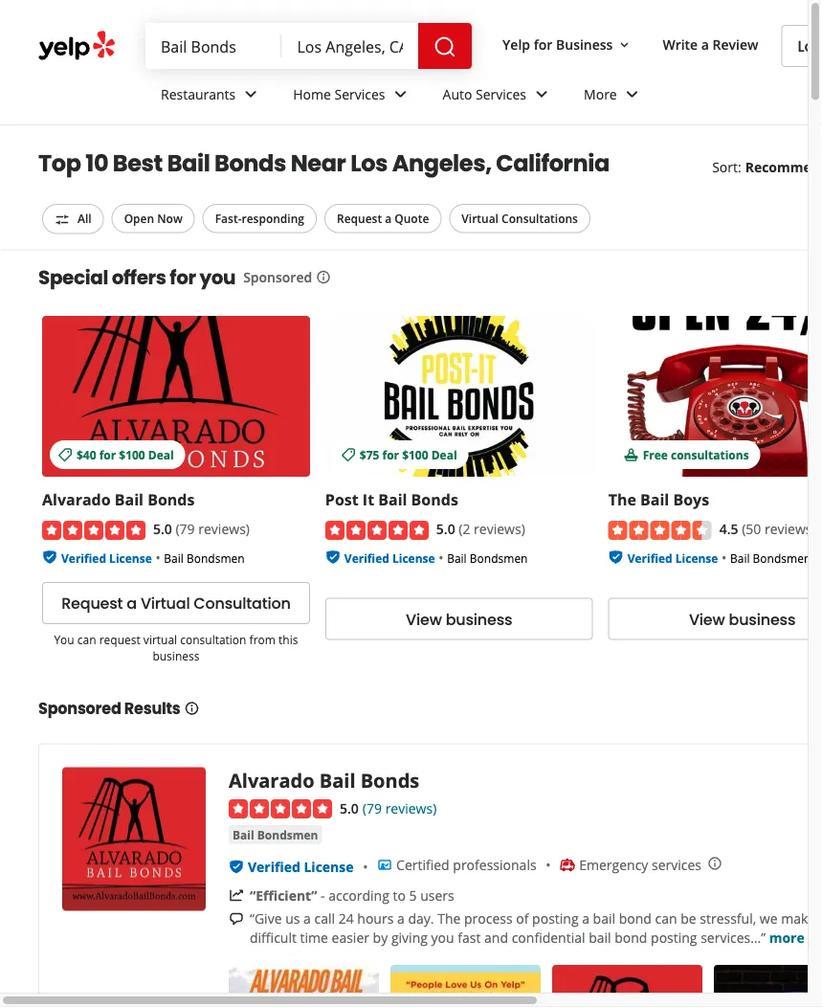 Task type: locate. For each thing, give the bounding box(es) containing it.
0 vertical spatial can
[[77, 631, 96, 647]]

4.5
[[720, 519, 739, 537]]

24 chevron down v2 image right more
[[621, 83, 644, 106]]

1 horizontal spatial 5.0
[[340, 799, 359, 817]]

view business down (50
[[689, 608, 796, 629]]

24 chevron down v2 image inside the home services link
[[389, 83, 412, 106]]

sponsored
[[243, 268, 312, 286], [38, 698, 121, 720]]

license up request a virtual consultation button on the bottom of the page
[[109, 550, 152, 565]]

you
[[54, 631, 74, 647]]

consultations
[[671, 446, 749, 462]]

business
[[556, 35, 613, 53]]

license for bonds
[[109, 550, 152, 565]]

verified license down "4.5 star rating" image
[[628, 550, 719, 565]]

request left the quote
[[337, 211, 382, 226]]

view business link down 4.5
[[609, 597, 823, 640]]

0 horizontal spatial services
[[335, 85, 385, 103]]

16 deal v2 image left "$40"
[[57, 447, 73, 462]]

24
[[339, 909, 354, 927]]

24 chevron down v2 image inside more link
[[621, 83, 644, 106]]

bondsmen down 5.0 (79 reviews)
[[187, 550, 245, 565]]

0 horizontal spatial 16 verified v2 image
[[42, 549, 57, 565]]

0 horizontal spatial view
[[406, 608, 442, 629]]

0 horizontal spatial 16 verified v2 image
[[229, 859, 244, 875]]

24 chevron down v2 image down yelp for business in the top right of the page
[[531, 83, 554, 106]]

(79 reviews)
[[363, 799, 437, 817]]

all
[[78, 211, 92, 226]]

bail bondsmen for post it bail bonds
[[447, 550, 528, 565]]

1 horizontal spatial 16 verified v2 image
[[609, 549, 624, 565]]

2 24 chevron down v2 image from the left
[[389, 83, 412, 106]]

5 star rating image
[[42, 520, 146, 539], [325, 520, 429, 539], [229, 800, 332, 819]]

a up request
[[127, 592, 137, 614]]

business for post it bail bonds
[[446, 608, 513, 629]]

2 view business link from the left
[[609, 597, 823, 640]]

verified for the
[[628, 550, 673, 565]]

2 view business from the left
[[689, 608, 796, 629]]

reviews) for alvarado bail bonds
[[198, 519, 250, 537]]

bail down $40 for $100 deal on the left top of page
[[115, 489, 144, 509]]

the
[[609, 489, 637, 509], [438, 909, 461, 927]]

16 chevron down v2 image
[[617, 37, 632, 52]]

1 vertical spatial alvarado bail bonds
[[229, 767, 420, 794]]

1 horizontal spatial view business link
[[609, 597, 823, 640]]

$100 inside "link"
[[119, 446, 145, 462]]

0 vertical spatial virtual
[[462, 211, 499, 226]]

bonds up 5.0 (79 reviews)
[[148, 489, 195, 509]]

2 horizontal spatial 5.0
[[437, 519, 456, 537]]

3 24 chevron down v2 image from the left
[[531, 83, 554, 106]]

day.
[[408, 909, 434, 927]]

verified down "4.5 star rating" image
[[628, 550, 673, 565]]

license down "4.5 star rating" image
[[676, 550, 719, 565]]

"efficient" - according to 5 users
[[250, 886, 455, 905]]

bail up 5.0 link
[[320, 767, 356, 794]]

24 chevron down v2 image right restaurants
[[240, 83, 263, 106]]

bondsmen for post it bail bonds
[[470, 550, 528, 565]]

1 $100 from the left
[[119, 446, 145, 462]]

1 horizontal spatial $100
[[402, 446, 429, 462]]

virtual inside virtual consultations button
[[462, 211, 499, 226]]

1 horizontal spatial none field
[[297, 35, 403, 57]]

1 vertical spatial request
[[61, 592, 123, 614]]

(79 up request a virtual consultation button on the bottom of the page
[[176, 519, 195, 537]]

info icon image
[[708, 856, 723, 872], [708, 856, 723, 872]]

2 none field from the left
[[297, 35, 403, 57]]

verified license button down "4.5 star rating" image
[[628, 548, 719, 566]]

verified license up request a virtual consultation button on the bottom of the page
[[61, 550, 152, 565]]

2 horizontal spatial business
[[729, 608, 796, 629]]

this
[[279, 631, 298, 647]]

bail bondsmen up "efficient"
[[233, 827, 318, 843]]

5.0 for alvarado bail bonds
[[153, 519, 172, 537]]

verified license down post it bail bonds
[[345, 550, 435, 565]]

business for the bail boys
[[729, 608, 796, 629]]

t
[[820, 909, 823, 927]]

alvarado
[[42, 489, 111, 509], [229, 767, 315, 794]]

for
[[534, 35, 553, 53], [170, 264, 196, 291], [99, 446, 116, 462], [383, 446, 399, 462]]

of
[[516, 909, 529, 927]]

filters group
[[38, 204, 595, 234]]

for right yelp
[[534, 35, 553, 53]]

consultations
[[502, 211, 578, 226]]

0 horizontal spatial 16 info v2 image
[[184, 701, 200, 716]]

to
[[393, 886, 406, 905]]

verified license button down post it bail bonds
[[345, 548, 435, 566]]

review
[[713, 35, 759, 53]]

business inside you can request virtual consultation from this business
[[153, 647, 200, 663]]

home services link
[[278, 69, 428, 124]]

None search field
[[146, 23, 476, 69]]

bondsmen
[[187, 550, 245, 565], [470, 550, 528, 565], [753, 550, 811, 565], [257, 827, 318, 843]]

users
[[421, 886, 455, 905]]

bonds up (79 reviews) link
[[361, 767, 420, 794]]

bail bondsmen inside button
[[233, 827, 318, 843]]

we
[[760, 909, 778, 927]]

a right write
[[702, 35, 710, 53]]

0 vertical spatial alvarado bail bonds link
[[42, 489, 195, 509]]

services
[[335, 85, 385, 103], [476, 85, 527, 103]]

deal
[[148, 446, 174, 462], [432, 446, 457, 462]]

view business link for post it bail bonds
[[325, 597, 593, 640]]

alvarado bail bonds link down $40 for $100 deal on the left top of page
[[42, 489, 195, 509]]

1 horizontal spatial deal
[[432, 446, 457, 462]]

24 chevron down v2 image for auto services
[[531, 83, 554, 106]]

1 16 verified v2 image from the left
[[42, 549, 57, 565]]

2 deal from the left
[[432, 446, 457, 462]]

view
[[406, 608, 442, 629], [689, 608, 725, 629]]

california
[[496, 147, 610, 180]]

16 verified v2 image down "4.5 star rating" image
[[609, 549, 624, 565]]

services for home services
[[335, 85, 385, 103]]

1 vertical spatial can
[[656, 909, 678, 927]]

16 verified v2 image
[[42, 549, 57, 565], [609, 549, 624, 565]]

Find text field
[[161, 35, 267, 57]]

deal right "$40"
[[148, 446, 174, 462]]

more
[[584, 85, 617, 103]]

1 view from the left
[[406, 608, 442, 629]]

recommend button
[[746, 158, 823, 176]]

1 deal from the left
[[148, 446, 174, 462]]

a left the quote
[[385, 211, 392, 226]]

1 horizontal spatial request
[[337, 211, 382, 226]]

1 services from the left
[[335, 85, 385, 103]]

0 horizontal spatial the
[[438, 909, 461, 927]]

make
[[782, 909, 816, 927]]

bonds up fast-responding
[[215, 147, 286, 180]]

now
[[157, 211, 183, 226]]

bail right best
[[167, 147, 210, 180]]

near
[[291, 147, 346, 180]]

1 horizontal spatial 16 info v2 image
[[316, 270, 332, 285]]

(79 right 5.0 link
[[363, 799, 382, 817]]

the down users
[[438, 909, 461, 927]]

alvarado bail bonds up 5.0 link
[[229, 767, 420, 794]]

1 24 chevron down v2 image from the left
[[240, 83, 263, 106]]

24 chevron down v2 image for home services
[[389, 83, 412, 106]]

for for $75 for $100 deal
[[383, 446, 399, 462]]

0 vertical spatial request
[[337, 211, 382, 226]]

request inside filters group
[[337, 211, 382, 226]]

0 vertical spatial alvarado
[[42, 489, 111, 509]]

bondsmen for alvarado bail bonds
[[187, 550, 245, 565]]

write
[[663, 35, 698, 53]]

license down post it bail bonds
[[393, 550, 435, 565]]

1 horizontal spatial virtual
[[462, 211, 499, 226]]

0 horizontal spatial can
[[77, 631, 96, 647]]

16 filter v2 image
[[55, 212, 70, 227]]

1 none field from the left
[[161, 35, 267, 57]]

1 horizontal spatial the
[[609, 489, 637, 509]]

1 vertical spatial (79
[[363, 799, 382, 817]]

request up request
[[61, 592, 123, 614]]

alvarado up bail bondsmen link
[[229, 767, 315, 794]]

bondsmen down 5.0 (2 reviews)
[[470, 550, 528, 565]]

bail bondsmen down 5.0 (79 reviews)
[[164, 550, 245, 565]]

bail up "16 trending v2" image
[[233, 827, 254, 843]]

view business
[[406, 608, 513, 629], [689, 608, 796, 629]]

bail bondsmen down 5.0 (2 reviews)
[[447, 550, 528, 565]]

0 horizontal spatial 16 deal v2 image
[[57, 447, 73, 462]]

none field the find
[[161, 35, 267, 57]]

$100 right $75
[[402, 446, 429, 462]]

post it bail bonds
[[325, 489, 459, 509]]

view business link
[[325, 597, 593, 640], [609, 597, 823, 640]]

verified license button for boys
[[628, 548, 719, 566]]

for right $75
[[383, 446, 399, 462]]

1 view business link from the left
[[325, 597, 593, 640]]

16 free consultations v2 image
[[624, 447, 639, 462]]

license for boys
[[676, 550, 719, 565]]

bondsmen up "efficient"
[[257, 827, 318, 843]]

16 deal v2 image left $75
[[341, 447, 356, 462]]

business
[[446, 608, 513, 629], [729, 608, 796, 629], [153, 647, 200, 663]]

can right you
[[77, 631, 96, 647]]

16 emergency services v2 image
[[560, 857, 576, 873]]

more link
[[569, 69, 660, 124]]

verified down it
[[345, 550, 390, 565]]

2 $100 from the left
[[402, 446, 429, 462]]

16 verified v2 image down post on the left of the page
[[325, 549, 341, 565]]

for right "$40"
[[99, 446, 116, 462]]

bail bondsmen down 4.5 (50 reviews)
[[731, 550, 811, 565]]

services right auto
[[476, 85, 527, 103]]

1 vertical spatial sponsored
[[38, 698, 121, 720]]

view business link down (2
[[325, 597, 593, 640]]

write a review link
[[655, 27, 767, 61]]

verified license button up request a virtual consultation button on the bottom of the page
[[61, 548, 152, 566]]

5.0 left (79 reviews)
[[340, 799, 359, 817]]

open
[[124, 211, 154, 226]]

1 vertical spatial alvarado bail bonds link
[[229, 767, 420, 794]]

0 horizontal spatial 5.0
[[153, 519, 172, 537]]

for inside $75 for $100 deal link
[[383, 446, 399, 462]]

bondsmen down 4.5 (50 reviews)
[[753, 550, 811, 565]]

deal inside "link"
[[148, 446, 174, 462]]

bail inside button
[[233, 827, 254, 843]]

verified for alvarado
[[61, 550, 106, 565]]

view business link for the bail boys
[[609, 597, 823, 640]]

request a quote
[[337, 211, 429, 226]]

responding
[[242, 211, 305, 226]]

1 horizontal spatial 16 verified v2 image
[[325, 549, 341, 565]]

0 horizontal spatial $100
[[119, 446, 145, 462]]

request for request a virtual consultation
[[61, 592, 123, 614]]

call
[[315, 909, 335, 927]]

consultation
[[180, 631, 247, 647]]

business down 4.5 (50 reviews)
[[729, 608, 796, 629]]

1 vertical spatial 16 info v2 image
[[184, 701, 200, 716]]

1 horizontal spatial sponsored
[[243, 268, 312, 286]]

0 horizontal spatial none field
[[161, 35, 267, 57]]

1 vertical spatial virtual
[[141, 592, 190, 614]]

request
[[337, 211, 382, 226], [61, 592, 123, 614]]

4.5 (50 reviews)
[[720, 519, 817, 537]]

0 horizontal spatial (79
[[176, 519, 195, 537]]

16 info v2 image
[[316, 270, 332, 285], [184, 701, 200, 716]]

deal for alvarado bail bonds
[[148, 446, 174, 462]]

24 chevron down v2 image inside restaurants 'link'
[[240, 83, 263, 106]]

1 vertical spatial the
[[438, 909, 461, 927]]

1 horizontal spatial services
[[476, 85, 527, 103]]

business down the request a virtual consultation on the left bottom of page
[[153, 647, 200, 663]]

16 info v2 image down filters group
[[316, 270, 332, 285]]

$100 right "$40"
[[119, 446, 145, 462]]

for for $40 for $100 deal
[[99, 446, 116, 462]]

1 horizontal spatial 16 deal v2 image
[[341, 447, 356, 462]]

5
[[409, 886, 417, 905]]

24 chevron down v2 image inside 'auto services' link
[[531, 83, 554, 106]]

verified up "efficient"
[[248, 858, 301, 876]]

certified professionals
[[397, 856, 537, 874]]

virtual left consultations
[[462, 211, 499, 226]]

bail up "4.5 star rating" image
[[641, 489, 670, 509]]

home services
[[293, 85, 385, 103]]

request for request a quote
[[337, 211, 382, 226]]

for inside $40 for $100 deal "link"
[[99, 446, 116, 462]]

virtual up "virtual" at the left bottom of the page
[[141, 592, 190, 614]]

bonds
[[215, 147, 286, 180], [148, 489, 195, 509], [411, 489, 459, 509], [361, 767, 420, 794]]

0 horizontal spatial business
[[153, 647, 200, 663]]

2 view from the left
[[689, 608, 725, 629]]

free consultations
[[643, 446, 749, 462]]

0 vertical spatial 16 verified v2 image
[[325, 549, 341, 565]]

24 chevron down v2 image
[[240, 83, 263, 106], [389, 83, 412, 106], [531, 83, 554, 106], [621, 83, 644, 106]]

alvarado bail bonds
[[42, 489, 195, 509], [229, 767, 420, 794]]

services right home
[[335, 85, 385, 103]]

can inside you can request virtual consultation from this business
[[77, 631, 96, 647]]

can inside '"give us a call 24 hours a day. the process of posting a bail bond can be stressful, we make t'
[[656, 909, 678, 927]]

1 16 deal v2 image from the left
[[57, 447, 73, 462]]

0 horizontal spatial alvarado bail bonds link
[[42, 489, 195, 509]]

2 16 deal v2 image from the left
[[341, 447, 356, 462]]

more
[[770, 928, 805, 947]]

0 horizontal spatial view business
[[406, 608, 513, 629]]

16 trending v2 image
[[229, 888, 244, 903]]

5 star rating image for it
[[325, 520, 429, 539]]

16 verified v2 image up you
[[42, 549, 57, 565]]

1 view business from the left
[[406, 608, 513, 629]]

reviews) up certified
[[386, 799, 437, 817]]

license
[[109, 550, 152, 565], [393, 550, 435, 565], [676, 550, 719, 565], [304, 858, 354, 876]]

reviews)
[[198, 519, 250, 537], [474, 519, 526, 537], [765, 519, 817, 537], [386, 799, 437, 817]]

(79 reviews) link
[[363, 797, 437, 818]]

5.0 left (2
[[437, 519, 456, 537]]

16 verified v2 image up "16 trending v2" image
[[229, 859, 244, 875]]

alvarado down "$40"
[[42, 489, 111, 509]]

1 horizontal spatial view
[[689, 608, 725, 629]]

the down the 16 free consultations v2 "image" on the right of the page
[[609, 489, 637, 509]]

16 deal v2 image inside $75 for $100 deal link
[[341, 447, 356, 462]]

a left bail
[[582, 909, 590, 927]]

16 verified v2 image
[[325, 549, 341, 565], [229, 859, 244, 875]]

(79
[[176, 519, 195, 537], [363, 799, 382, 817]]

all button
[[42, 204, 104, 234]]

reviews) up consultation
[[198, 519, 250, 537]]

view business for post it bail bonds
[[406, 608, 513, 629]]

business categories element
[[146, 69, 823, 124]]

16 verified v2 image for verified license button over "efficient"
[[229, 859, 244, 875]]

2 16 verified v2 image from the left
[[609, 549, 624, 565]]

top
[[38, 147, 81, 180]]

16 deal v2 image for post
[[341, 447, 356, 462]]

16 speech v2 image
[[229, 912, 244, 927]]

alvarado bail bonds down $40 for $100 deal on the left top of page
[[42, 489, 195, 509]]

alvarado bail bonds link up 5.0 link
[[229, 767, 420, 794]]

16 deal v2 image inside $40 for $100 deal "link"
[[57, 447, 73, 462]]

2 services from the left
[[476, 85, 527, 103]]

None field
[[161, 35, 267, 57], [297, 35, 403, 57]]

sponsored down you
[[38, 698, 121, 720]]

1 horizontal spatial can
[[656, 909, 678, 927]]

5 star rating image down "$40"
[[42, 520, 146, 539]]

special
[[38, 264, 108, 291]]

0 horizontal spatial deal
[[148, 446, 174, 462]]

deal up post it bail bonds
[[432, 446, 457, 462]]

0 horizontal spatial alvarado bail bonds
[[42, 489, 195, 509]]

process
[[464, 909, 513, 927]]

reviews) right (2
[[474, 519, 526, 537]]

can
[[77, 631, 96, 647], [656, 909, 678, 927]]

$100 for bail
[[402, 446, 429, 462]]

24 chevron down v2 image left auto
[[389, 83, 412, 106]]

los
[[351, 147, 388, 180]]

0 horizontal spatial request
[[61, 592, 123, 614]]

bail bondsmen for alvarado bail bonds
[[164, 550, 245, 565]]

0 horizontal spatial view business link
[[325, 597, 593, 640]]

5 star rating image up bail bondsmen link
[[229, 800, 332, 819]]

1 horizontal spatial alvarado bail bonds link
[[229, 767, 420, 794]]

alvarado bail bonds image
[[62, 767, 206, 911]]

0 horizontal spatial sponsored
[[38, 698, 121, 720]]

auto
[[443, 85, 472, 103]]

view business down (2
[[406, 608, 513, 629]]

1 vertical spatial alvarado
[[229, 767, 315, 794]]

16 info v2 image right results
[[184, 701, 200, 716]]

for inside the "yelp for business" button
[[534, 35, 553, 53]]

none field up restaurants
[[161, 35, 267, 57]]

16 verified v2 image for verified license button corresponding to bail
[[325, 549, 341, 565]]

1 horizontal spatial (79
[[363, 799, 382, 817]]

4 24 chevron down v2 image from the left
[[621, 83, 644, 106]]

can left be
[[656, 909, 678, 927]]

it
[[363, 489, 375, 509]]

business down 5.0 (2 reviews)
[[446, 608, 513, 629]]

0 horizontal spatial alvarado
[[42, 489, 111, 509]]

1 vertical spatial 16 verified v2 image
[[229, 859, 244, 875]]

1 horizontal spatial view business
[[689, 608, 796, 629]]

$75
[[360, 446, 380, 462]]

sort: recommend
[[713, 158, 823, 176]]

0 horizontal spatial virtual
[[141, 592, 190, 614]]

5.0 up request a virtual consultation button on the bottom of the page
[[153, 519, 172, 537]]

sponsored for sponsored
[[243, 268, 312, 286]]

verified license button for bonds
[[61, 548, 152, 566]]

5 star rating image down it
[[325, 520, 429, 539]]

16 deal v2 image
[[57, 447, 73, 462], [341, 447, 356, 462]]

reviews) right (50
[[765, 519, 817, 537]]

1 horizontal spatial alvarado
[[229, 767, 315, 794]]

Near text field
[[297, 35, 403, 57]]

$40
[[77, 446, 96, 462]]

1 horizontal spatial business
[[446, 608, 513, 629]]

bail bondsmen button
[[229, 826, 322, 845]]

none field up "home services"
[[297, 35, 403, 57]]

16 deal v2 image for alvarado
[[57, 447, 73, 462]]

offers
[[112, 264, 166, 291]]

0 vertical spatial sponsored
[[243, 268, 312, 286]]

quote
[[395, 211, 429, 226]]

verified up you
[[61, 550, 106, 565]]



Task type: describe. For each thing, give the bounding box(es) containing it.
request a virtual consultation
[[61, 592, 291, 614]]

hours
[[357, 909, 394, 927]]

results
[[124, 698, 181, 720]]

24 chevron down v2 image for restaurants
[[240, 83, 263, 106]]

professionals
[[453, 856, 537, 874]]

bondsmen inside button
[[257, 827, 318, 843]]

for for yelp for business
[[534, 35, 553, 53]]

24 chevron down v2 image for more
[[621, 83, 644, 106]]

verified license button for bail
[[345, 548, 435, 566]]

virtual consultations
[[462, 211, 578, 226]]

16 verified v2 image for the bail boys
[[609, 549, 624, 565]]

0 vertical spatial alvarado bail bonds
[[42, 489, 195, 509]]

"give
[[250, 909, 282, 927]]

request a quote button
[[325, 204, 442, 233]]

0 vertical spatial (79
[[176, 519, 195, 537]]

sponsored results
[[38, 698, 181, 720]]

a right us
[[304, 909, 311, 927]]

recommend
[[746, 158, 823, 176]]

search image
[[434, 36, 457, 59]]

bail down 5.0 (79 reviews)
[[164, 550, 184, 565]]

more link
[[770, 928, 805, 947]]

sort:
[[713, 158, 742, 176]]

emergency
[[580, 856, 649, 874]]

4.5 star rating image
[[609, 520, 712, 539]]

emergency services
[[580, 856, 702, 874]]

fast-
[[215, 211, 242, 226]]

bail down (2
[[447, 550, 467, 565]]

for left you
[[170, 264, 196, 291]]

stressful,
[[700, 909, 757, 927]]

bail bondsmen for the bail boys
[[731, 550, 811, 565]]

verified license up "efficient"
[[248, 858, 354, 876]]

request
[[99, 631, 141, 647]]

you can request virtual consultation from this business
[[54, 631, 298, 663]]

5.0 (79 reviews)
[[153, 519, 250, 537]]

bondsmen for the bail boys
[[753, 550, 811, 565]]

bail bondsmen link
[[229, 826, 322, 845]]

angeles,
[[392, 147, 492, 180]]

license for bail
[[393, 550, 435, 565]]

you
[[200, 264, 236, 291]]

verified license button up "efficient"
[[248, 858, 354, 876]]

"efficient"
[[250, 886, 317, 905]]

bail right it
[[379, 489, 407, 509]]

according
[[329, 886, 390, 905]]

free consultations link
[[609, 315, 823, 476]]

none field near
[[297, 35, 403, 57]]

verified license for bonds
[[61, 550, 152, 565]]

$75 for $100 deal
[[360, 446, 457, 462]]

$40 for $100 deal
[[77, 446, 174, 462]]

5.0 (2 reviews)
[[437, 519, 526, 537]]

special offers for you
[[38, 264, 236, 291]]

-
[[321, 886, 325, 905]]

top 10 best bail bonds near los angeles, california
[[38, 147, 610, 180]]

deal for post it bail bonds
[[432, 446, 457, 462]]

the inside '"give us a call 24 hours a day. the process of posting a bail bond can be stressful, we make t'
[[438, 909, 461, 927]]

auto services link
[[428, 69, 569, 124]]

a left the day.
[[397, 909, 405, 927]]

(50
[[742, 519, 762, 537]]

fast-responding button
[[203, 204, 317, 233]]

posting
[[533, 909, 579, 927]]

log link
[[782, 25, 823, 67]]

home
[[293, 85, 331, 103]]

open now
[[124, 211, 183, 226]]

reviews) for the bail boys
[[765, 519, 817, 537]]

us
[[286, 909, 300, 927]]

virtual consultations button
[[449, 204, 591, 233]]

view business for the bail boys
[[689, 608, 796, 629]]

request a virtual consultation button
[[42, 582, 310, 624]]

bonds down the $75 for $100 deal
[[411, 489, 459, 509]]

auto services
[[443, 85, 527, 103]]

0 vertical spatial 16 info v2 image
[[316, 270, 332, 285]]

verified license for bail
[[345, 550, 435, 565]]

$40 for $100 deal link
[[42, 315, 310, 476]]

log
[[798, 35, 823, 57]]

(2
[[459, 519, 471, 537]]

view for boys
[[689, 608, 725, 629]]

16 certified professionals v2 image
[[377, 857, 393, 873]]

fast-responding
[[215, 211, 305, 226]]

license up -
[[304, 858, 354, 876]]

16 verified v2 image for alvarado bail bonds
[[42, 549, 57, 565]]

$75 for $100 deal link
[[325, 315, 593, 476]]

1 horizontal spatial alvarado bail bonds
[[229, 767, 420, 794]]

bail down 4.5
[[731, 550, 750, 565]]

consultation
[[194, 592, 291, 614]]

the bail boys
[[609, 489, 710, 509]]

virtual inside request a virtual consultation button
[[141, 592, 190, 614]]

0 vertical spatial the
[[609, 489, 637, 509]]

yelp for business
[[503, 35, 613, 53]]

5.0 link
[[340, 797, 359, 818]]

5 star rating image for bail
[[42, 520, 146, 539]]

certified
[[397, 856, 450, 874]]

10
[[85, 147, 108, 180]]

free
[[643, 446, 668, 462]]

the bail boys link
[[609, 489, 710, 509]]

be
[[681, 909, 697, 927]]

services for auto services
[[476, 85, 527, 103]]

verified for post
[[345, 550, 390, 565]]

bond
[[619, 909, 652, 927]]

services
[[652, 856, 702, 874]]

sponsored for sponsored results
[[38, 698, 121, 720]]

restaurants
[[161, 85, 236, 103]]

"give us a call 24 hours a day. the process of posting a bail bond can be stressful, we make t
[[250, 909, 823, 947]]

virtual
[[144, 631, 177, 647]]

yelp for business button
[[495, 27, 640, 61]]

bail
[[593, 909, 616, 927]]

view for bail
[[406, 608, 442, 629]]

write a review
[[663, 35, 759, 53]]

5.0 for post it bail bonds
[[437, 519, 456, 537]]

reviews) for post it bail bonds
[[474, 519, 526, 537]]

verified license for boys
[[628, 550, 719, 565]]

a inside filters group
[[385, 211, 392, 226]]

$100 for bonds
[[119, 446, 145, 462]]



Task type: vqa. For each thing, say whether or not it's contained in the screenshot.
the left the Beach,
no



